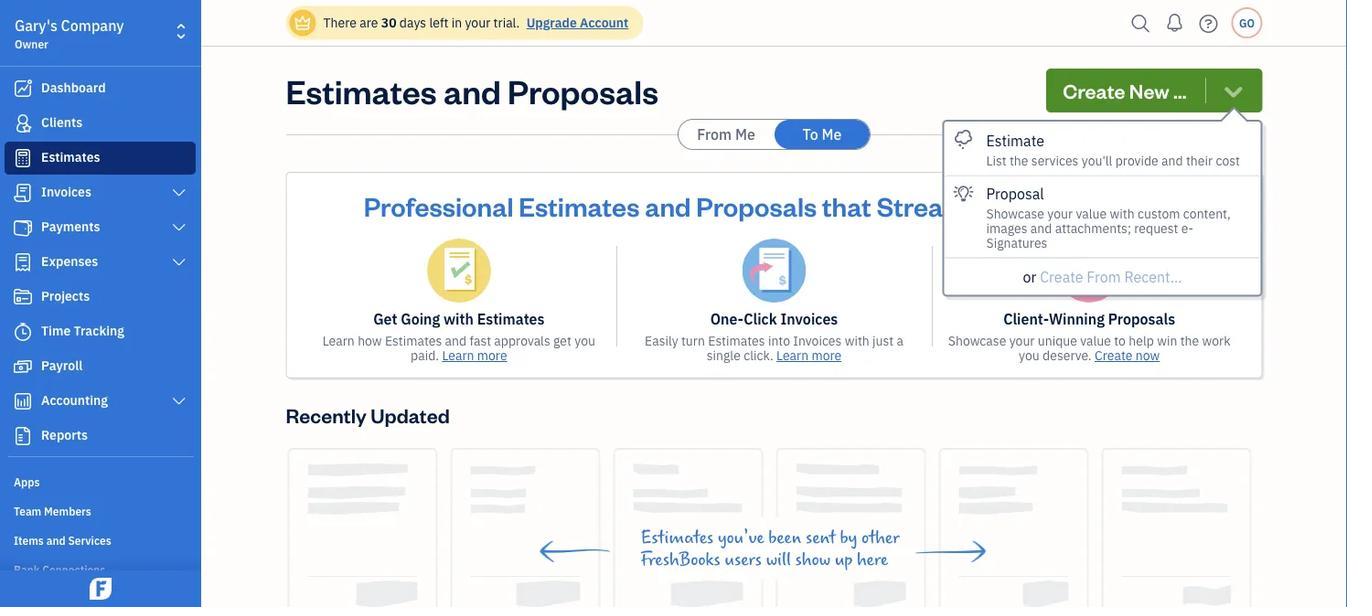 Task type: locate. For each thing, give the bounding box(es) containing it.
value
[[1076, 205, 1107, 222], [1080, 332, 1111, 349]]

are
[[360, 14, 378, 31]]

3 chevron large down image from the top
[[171, 255, 187, 270]]

just
[[873, 332, 894, 349]]

search image
[[1126, 10, 1156, 37]]

trial.
[[494, 14, 520, 31]]

0 horizontal spatial the
[[1010, 152, 1028, 169]]

upgrade account link
[[523, 14, 629, 31]]

1 more from the left
[[477, 347, 507, 364]]

and inside main element
[[46, 533, 66, 548]]

with left just on the right bottom
[[845, 332, 870, 349]]

there
[[323, 14, 357, 31]]

expenses
[[41, 253, 98, 270]]

there are 30 days left in your trial. upgrade account
[[323, 14, 629, 31]]

value inside the showcase your unique value to help win the work you deserve.
[[1080, 332, 1111, 349]]

0 vertical spatial create
[[1063, 77, 1125, 103]]

get going with estimates image
[[427, 239, 491, 303]]

create new …
[[1063, 77, 1187, 103]]

you inside learn how estimates and fast approvals get you paid.
[[575, 332, 595, 349]]

account
[[580, 14, 629, 31]]

get
[[373, 310, 397, 329]]

proposals up help
[[1108, 310, 1175, 329]]

0 vertical spatial value
[[1076, 205, 1107, 222]]

been
[[768, 528, 801, 548]]

you right the get
[[575, 332, 595, 349]]

team members
[[14, 504, 91, 519]]

help
[[1129, 332, 1154, 349]]

1 vertical spatial proposals
[[696, 188, 817, 223]]

paid.
[[411, 347, 439, 364]]

the inside the showcase your unique value to help win the work you deserve.
[[1180, 332, 1199, 349]]

1 me from the left
[[735, 125, 755, 144]]

invoices inside easily turn estimates into invoices with just a single click.
[[793, 332, 842, 349]]

0 vertical spatial with
[[1110, 205, 1135, 222]]

chevron large down image
[[171, 394, 187, 409]]

0 vertical spatial invoices
[[41, 183, 91, 200]]

estimates inside easily turn estimates into invoices with just a single click.
[[708, 332, 765, 349]]

0 horizontal spatial learn
[[323, 332, 355, 349]]

your right in
[[465, 14, 490, 31]]

me right to
[[822, 125, 842, 144]]

will
[[766, 550, 791, 570]]

chevron large down image inside payments link
[[171, 220, 187, 235]]

the
[[1010, 152, 1028, 169], [1180, 332, 1199, 349]]

1 horizontal spatial me
[[822, 125, 842, 144]]

1 horizontal spatial more
[[812, 347, 842, 364]]

streamline
[[877, 188, 1010, 223]]

go to help image
[[1194, 10, 1223, 37]]

learn for get going with estimates
[[442, 347, 474, 364]]

easily
[[645, 332, 678, 349]]

team members link
[[5, 497, 196, 524]]

showcase down client-
[[948, 332, 1006, 349]]

1 horizontal spatial proposals
[[696, 188, 817, 223]]

0 vertical spatial your
[[465, 14, 490, 31]]

invoices up into
[[781, 310, 838, 329]]

chevron large down image down payments link
[[171, 255, 187, 270]]

more right into
[[812, 347, 842, 364]]

clients link
[[5, 107, 196, 140]]

click.
[[744, 347, 774, 364]]

0 horizontal spatial your
[[465, 14, 490, 31]]

more down get going with estimates
[[477, 347, 507, 364]]

1 vertical spatial create
[[1095, 347, 1133, 364]]

invoices link
[[5, 177, 196, 209]]

the down estimate
[[1010, 152, 1028, 169]]

1 vertical spatial invoices
[[781, 310, 838, 329]]

create inside dropdown button
[[1063, 77, 1125, 103]]

your
[[1015, 188, 1071, 223]]

showcase your unique value to help win the work you deserve.
[[948, 332, 1231, 364]]

0 horizontal spatial proposals
[[508, 69, 659, 112]]

value down client-winning proposals
[[1080, 332, 1111, 349]]

me
[[735, 125, 755, 144], [822, 125, 842, 144]]

freshbooks image
[[86, 578, 115, 600]]

recently
[[286, 402, 367, 428]]

going
[[401, 310, 440, 329]]

proposals
[[508, 69, 659, 112], [696, 188, 817, 223], [1108, 310, 1175, 329]]

2 chevron large down image from the top
[[171, 220, 187, 235]]

cost
[[1216, 152, 1240, 169]]

gary's company owner
[[15, 16, 124, 51]]

create left now
[[1095, 347, 1133, 364]]

0 vertical spatial the
[[1010, 152, 1028, 169]]

learn more
[[442, 347, 507, 364], [777, 347, 842, 364]]

estimate list the services you'll provide and their cost
[[986, 131, 1240, 169]]

showcase inside the showcase your unique value to help win the work you deserve.
[[948, 332, 1006, 349]]

learn more down get going with estimates
[[442, 347, 507, 364]]

2 me from the left
[[822, 125, 842, 144]]

1 vertical spatial value
[[1080, 332, 1111, 349]]

2 horizontal spatial proposals
[[1108, 310, 1175, 329]]

more
[[477, 347, 507, 364], [812, 347, 842, 364]]

2 vertical spatial your
[[1009, 332, 1035, 349]]

value inside proposal showcase your value with custom content, images and attachments; request e- signatures
[[1076, 205, 1107, 222]]

chevron large down image
[[171, 186, 187, 200], [171, 220, 187, 235], [171, 255, 187, 270]]

expenses link
[[5, 246, 196, 279]]

estimates
[[286, 69, 437, 112], [41, 149, 100, 166], [519, 188, 640, 223], [477, 310, 545, 329], [385, 332, 442, 349], [708, 332, 765, 349], [641, 528, 714, 548]]

learn for one-click invoices
[[777, 347, 809, 364]]

2 learn more from the left
[[777, 347, 842, 364]]

chevron large down image down "estimates" link
[[171, 186, 187, 200]]

payroll link
[[5, 350, 196, 383]]

1 learn more from the left
[[442, 347, 507, 364]]

you down client-
[[1019, 347, 1040, 364]]

money image
[[12, 358, 34, 376]]

turn
[[681, 332, 705, 349]]

2 vertical spatial chevron large down image
[[171, 255, 187, 270]]

chart image
[[12, 392, 34, 411]]

2 more from the left
[[812, 347, 842, 364]]

1 horizontal spatial the
[[1180, 332, 1199, 349]]

0 vertical spatial chevron large down image
[[171, 186, 187, 200]]

0 horizontal spatial me
[[735, 125, 755, 144]]

0 horizontal spatial with
[[444, 310, 474, 329]]

chevron large down image for invoices
[[171, 186, 187, 200]]

learn right "paid."
[[442, 347, 474, 364]]

1 vertical spatial showcase
[[948, 332, 1006, 349]]

client-winning proposals image
[[1057, 239, 1121, 303]]

you've
[[718, 528, 764, 548]]

with inside easily turn estimates into invoices with just a single click.
[[845, 332, 870, 349]]

2 vertical spatial with
[[845, 332, 870, 349]]

estimates inside estimates you've been sent by other freshbooks users will show up here
[[641, 528, 714, 548]]

proposals down upgrade account link
[[508, 69, 659, 112]]

2 horizontal spatial learn
[[777, 347, 809, 364]]

you'll
[[1082, 152, 1113, 169]]

go button
[[1232, 7, 1263, 38]]

expense image
[[12, 253, 34, 272]]

0 vertical spatial showcase
[[986, 205, 1045, 222]]

0 vertical spatial proposals
[[508, 69, 659, 112]]

notifications image
[[1160, 5, 1189, 41]]

from me
[[697, 125, 755, 144]]

learn more down one-click invoices
[[777, 347, 842, 364]]

invoices up payments
[[41, 183, 91, 200]]

1 horizontal spatial you
[[1019, 347, 1040, 364]]

provide
[[1116, 152, 1159, 169]]

tracking
[[74, 322, 124, 339]]

your down client-
[[1009, 332, 1035, 349]]

estimate image
[[12, 149, 34, 167]]

1 vertical spatial chevron large down image
[[171, 220, 187, 235]]

professional estimates and proposals that streamline your invoicing
[[364, 188, 1185, 223]]

chevron large down image inside invoices link
[[171, 186, 187, 200]]

0 horizontal spatial learn more
[[442, 347, 507, 364]]

1 horizontal spatial learn more
[[777, 347, 842, 364]]

2 horizontal spatial with
[[1110, 205, 1135, 222]]

time tracking
[[41, 322, 124, 339]]

the right win
[[1180, 332, 1199, 349]]

into
[[768, 332, 790, 349]]

to me link
[[775, 120, 870, 149]]

projects link
[[5, 281, 196, 314]]

2 vertical spatial invoices
[[793, 332, 842, 349]]

your up signatures
[[1048, 205, 1073, 222]]

invoices right into
[[793, 332, 842, 349]]

report image
[[12, 427, 34, 445]]

their
[[1186, 152, 1213, 169]]

company
[[61, 16, 124, 35]]

chevron large down image down invoices link
[[171, 220, 187, 235]]

learn
[[323, 332, 355, 349], [442, 347, 474, 364], [777, 347, 809, 364]]

bank connections image
[[14, 562, 196, 576]]

0 horizontal spatial more
[[477, 347, 507, 364]]

0 horizontal spatial you
[[575, 332, 595, 349]]

showcase down proposal
[[986, 205, 1045, 222]]

estimates inside learn how estimates and fast approvals get you paid.
[[385, 332, 442, 349]]

1 vertical spatial the
[[1180, 332, 1199, 349]]

new
[[1129, 77, 1170, 103]]

chevron large down image inside the expenses link
[[171, 255, 187, 270]]

professional
[[364, 188, 514, 223]]

learn right click.
[[777, 347, 809, 364]]

payments link
[[5, 211, 196, 244]]

learn left how
[[323, 332, 355, 349]]

2 vertical spatial proposals
[[1108, 310, 1175, 329]]

your inside the showcase your unique value to help win the work you deserve.
[[1009, 332, 1035, 349]]

1 chevron large down image from the top
[[171, 186, 187, 200]]

…
[[1173, 77, 1187, 103]]

request
[[1134, 220, 1178, 236]]

create
[[1063, 77, 1125, 103], [1095, 347, 1133, 364]]

other
[[862, 528, 900, 548]]

me right from
[[735, 125, 755, 144]]

invoices inside invoices link
[[41, 183, 91, 200]]

1 horizontal spatial learn
[[442, 347, 474, 364]]

create left new
[[1063, 77, 1125, 103]]

now
[[1136, 347, 1160, 364]]

proposals for estimates and proposals
[[508, 69, 659, 112]]

show
[[795, 550, 831, 570]]

dashboard link
[[5, 72, 196, 105]]

unique
[[1038, 332, 1077, 349]]

value for showcase
[[1080, 332, 1111, 349]]

with up learn how estimates and fast approvals get you paid.
[[444, 310, 474, 329]]

create for create now
[[1095, 347, 1133, 364]]

invoices
[[41, 183, 91, 200], [781, 310, 838, 329], [793, 332, 842, 349]]

proposals up the one-click invoices image
[[696, 188, 817, 223]]

1 horizontal spatial your
[[1009, 332, 1035, 349]]

images
[[986, 220, 1028, 236]]

or
[[1023, 267, 1037, 286]]

1 horizontal spatial with
[[845, 332, 870, 349]]

with left custom
[[1110, 205, 1135, 222]]

2 horizontal spatial your
[[1048, 205, 1073, 222]]

value right your
[[1076, 205, 1107, 222]]

client-winning proposals
[[1003, 310, 1175, 329]]

by
[[840, 528, 857, 548]]

items and services
[[14, 533, 111, 548]]

1 vertical spatial your
[[1048, 205, 1073, 222]]



Task type: vqa. For each thing, say whether or not it's contained in the screenshot.


Task type: describe. For each thing, give the bounding box(es) containing it.
with inside proposal showcase your value with custom content, images and attachments; request e- signatures
[[1110, 205, 1135, 222]]

payments
[[41, 218, 100, 235]]

clients
[[41, 114, 83, 131]]

one-click invoices
[[710, 310, 838, 329]]

more for with
[[477, 347, 507, 364]]

recently updated
[[286, 402, 450, 428]]

proposal showcase your value with custom content, images and attachments; request e- signatures
[[986, 184, 1231, 251]]

proposal
[[986, 184, 1044, 203]]

custom
[[1138, 205, 1180, 222]]

one-click invoices image
[[742, 239, 806, 303]]

payment image
[[12, 219, 34, 237]]

learn how estimates and fast approvals get you paid.
[[323, 332, 595, 364]]

days
[[400, 14, 426, 31]]

one-
[[710, 310, 744, 329]]

dashboard image
[[12, 80, 34, 98]]

you inside the showcase your unique value to help win the work you deserve.
[[1019, 347, 1040, 364]]

here
[[857, 550, 888, 570]]

30
[[381, 14, 397, 31]]

me for from me
[[735, 125, 755, 144]]

easily turn estimates into invoices with just a single click.
[[645, 332, 904, 364]]

apps link
[[5, 467, 196, 495]]

attachments;
[[1055, 220, 1131, 236]]

that
[[822, 188, 872, 223]]

e-
[[1181, 220, 1194, 236]]

left
[[429, 14, 449, 31]]

your inside proposal showcase your value with custom content, images and attachments; request e- signatures
[[1048, 205, 1073, 222]]

items and services link
[[5, 526, 196, 553]]

invoice image
[[12, 184, 34, 202]]

invoicing
[[1076, 188, 1185, 223]]

win
[[1157, 332, 1177, 349]]

showcase inside proposal showcase your value with custom content, images and attachments; request e- signatures
[[986, 205, 1045, 222]]

me for to me
[[822, 125, 842, 144]]

create new … button
[[1046, 69, 1263, 112]]

projects
[[41, 288, 90, 305]]

crown image
[[293, 13, 312, 32]]

approvals
[[494, 332, 550, 349]]

1 vertical spatial with
[[444, 310, 474, 329]]

reports link
[[5, 420, 196, 453]]

and inside estimate list the services you'll provide and their cost
[[1162, 152, 1183, 169]]

gary's
[[15, 16, 57, 35]]

project image
[[12, 288, 34, 306]]

services
[[68, 533, 111, 548]]

get going with estimates
[[373, 310, 545, 329]]

proposals for client-winning proposals
[[1108, 310, 1175, 329]]

time tracking link
[[5, 316, 196, 348]]

go
[[1239, 16, 1255, 30]]

sent
[[806, 528, 836, 548]]

create for create new …
[[1063, 77, 1125, 103]]

timer image
[[12, 323, 34, 341]]

deserve.
[[1043, 347, 1092, 364]]

get
[[553, 332, 572, 349]]

estimates and proposals
[[286, 69, 659, 112]]

learn inside learn how estimates and fast approvals get you paid.
[[323, 332, 355, 349]]

client image
[[12, 114, 34, 133]]

in
[[452, 14, 462, 31]]

main element
[[0, 0, 247, 607]]

and inside learn how estimates and fast approvals get you paid.
[[445, 332, 467, 349]]

from
[[697, 125, 732, 144]]

to me
[[803, 125, 842, 144]]

chevron large down image for payments
[[171, 220, 187, 235]]

and inside proposal showcase your value with custom content, images and attachments; request e- signatures
[[1031, 220, 1052, 236]]

estimate
[[986, 131, 1044, 150]]

list
[[986, 152, 1007, 169]]

estimates you've been sent by other freshbooks users will show up here
[[641, 528, 900, 570]]

from me link
[[679, 120, 774, 149]]

members
[[44, 504, 91, 519]]

estimates inside main element
[[41, 149, 100, 166]]

dashboard
[[41, 79, 106, 96]]

content,
[[1183, 205, 1231, 222]]

accounting link
[[5, 385, 196, 418]]

value for proposal
[[1076, 205, 1107, 222]]

the inside estimate list the services you'll provide and their cost
[[1010, 152, 1028, 169]]

estimates link
[[5, 142, 196, 175]]

chevrondown image
[[1221, 78, 1246, 103]]

learn more for invoices
[[777, 347, 842, 364]]

signatures
[[986, 234, 1048, 251]]

client-
[[1003, 310, 1049, 329]]

updated
[[371, 402, 450, 428]]

a
[[897, 332, 904, 349]]

single
[[707, 347, 741, 364]]

to
[[803, 125, 818, 144]]

items
[[14, 533, 44, 548]]

create now
[[1095, 347, 1160, 364]]

chevron large down image for expenses
[[171, 255, 187, 270]]

more for invoices
[[812, 347, 842, 364]]

owner
[[15, 37, 48, 51]]

reports
[[41, 427, 88, 444]]

users
[[725, 550, 762, 570]]

accounting
[[41, 392, 108, 409]]

services
[[1032, 152, 1079, 169]]

how
[[358, 332, 382, 349]]

learn more for with
[[442, 347, 507, 364]]

apps
[[14, 475, 40, 489]]

work
[[1202, 332, 1231, 349]]



